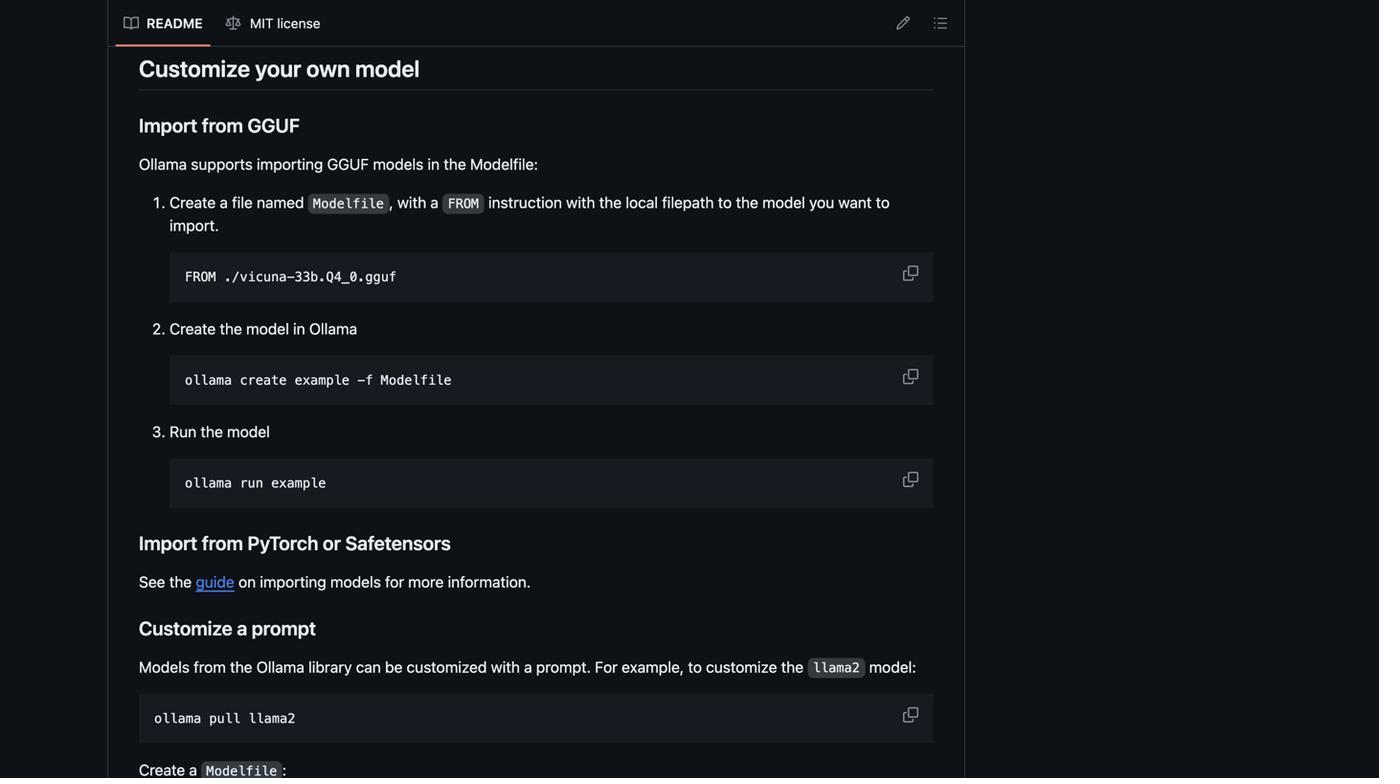 Task type: vqa. For each thing, say whether or not it's contained in the screenshot.
code 'image' at the left of page
no



Task type: describe. For each thing, give the bounding box(es) containing it.
from for gguf
[[202, 114, 243, 137]]

import for import from gguf
[[139, 114, 197, 137]]

2 gb from the left
[[638, 0, 659, 6]]

create the model in ollama
[[170, 320, 357, 338]]

your
[[255, 55, 301, 82]]

example for run the model
[[271, 476, 326, 491]]

run left 7b
[[681, 0, 704, 6]]

create a file named modelfile , with a from
[[170, 194, 479, 212]]

license
[[277, 15, 320, 31]]

model up create on the top of page
[[246, 320, 289, 338]]

from for pytorch
[[202, 532, 243, 554]]

1 vertical spatial modelfile
[[381, 373, 451, 388]]

example for create the model in ollama
[[295, 373, 350, 388]]

and
[[815, 0, 841, 6]]

model:
[[869, 658, 916, 676]]

the left modelfile: on the left
[[444, 155, 466, 173]]

1 horizontal spatial in
[[428, 155, 440, 173]]

ollama supports importing gguf models in the modelfile:
[[139, 155, 538, 173]]

1 gb from the left
[[385, 0, 406, 6]]

run
[[170, 423, 197, 441]]

copy image for create a file named
[[903, 266, 918, 281]]

3b
[[536, 0, 555, 6]]

named
[[257, 194, 304, 212]]

filepath
[[662, 194, 714, 212]]

1 horizontal spatial ollama
[[256, 658, 304, 676]]

readme
[[147, 15, 203, 31]]

model right own
[[355, 55, 420, 82]]

the down the customize a prompt
[[230, 658, 252, 676]]

ollama for run
[[185, 476, 232, 491]]

run down note:
[[158, 10, 181, 29]]

7b
[[734, 0, 752, 6]]

instruction with the local filepath to the model you want to import.
[[170, 194, 890, 235]]

1 vertical spatial models
[[330, 573, 381, 591]]

run the model
[[170, 423, 270, 441]]

ram
[[428, 0, 461, 6]]

run down run the model
[[240, 476, 263, 491]]

create for create a file named modelfile , with a from
[[170, 194, 216, 212]]

models
[[139, 658, 190, 676]]

0 horizontal spatial with
[[397, 194, 426, 212]]

with inside instruction with the local filepath to the model you want to import.
[[566, 194, 595, 212]]

can
[[356, 658, 381, 676]]

of
[[410, 0, 424, 6]]

edit file image
[[895, 15, 911, 31]]

information.
[[448, 573, 531, 591]]

pytorch
[[248, 532, 318, 554]]

0 vertical spatial gguf
[[248, 114, 300, 137]]

customized
[[407, 658, 487, 676]]

note:
[[158, 0, 196, 6]]

from ./vicuna-33b.q4_0.gguf
[[185, 270, 397, 285]]

prompt
[[252, 617, 316, 640]]

customize for customize your own model
[[139, 55, 250, 82]]

the left local
[[599, 194, 622, 212]]

model inside instruction with the local filepath to the model you want to import.
[[762, 194, 805, 212]]

8
[[371, 0, 381, 6]]

the left 3b
[[509, 0, 532, 6]]

2 models, from the left
[[756, 0, 811, 6]]

customize a prompt
[[139, 617, 316, 640]]

./vicuna-
[[224, 270, 295, 285]]

customize
[[706, 658, 777, 676]]

on
[[238, 573, 256, 591]]

mit license
[[250, 15, 320, 31]]

for
[[385, 573, 404, 591]]

want
[[838, 194, 872, 212]]

to right 16
[[663, 0, 677, 6]]

1 horizontal spatial with
[[491, 658, 520, 676]]

create
[[240, 373, 287, 388]]

law image
[[226, 16, 241, 31]]

a left file
[[220, 194, 228, 212]]

a right ,
[[430, 194, 439, 212]]

safetensors
[[345, 532, 451, 554]]

or
[[323, 532, 341, 554]]

4 copy image from the top
[[903, 708, 918, 723]]

a left prompt
[[237, 617, 247, 640]]

customize your own model
[[139, 55, 420, 82]]

import from gguf
[[139, 114, 300, 137]]

should
[[230, 0, 276, 6]]

3 gb from the left
[[868, 0, 888, 6]]

ollama create example -f modelfile
[[185, 373, 451, 388]]



Task type: locate. For each thing, give the bounding box(es) containing it.
with right instruction
[[566, 194, 595, 212]]

2 import from the top
[[139, 532, 197, 554]]

1 models, from the left
[[559, 0, 614, 6]]

see the guide on importing models for more information.
[[139, 573, 531, 591]]

models
[[373, 155, 424, 173], [330, 573, 381, 591]]

2 vertical spatial ollama
[[256, 658, 304, 676]]

f
[[365, 373, 373, 388]]

own
[[306, 55, 350, 82]]

model left 'you'
[[762, 194, 805, 212]]

1 vertical spatial llama2
[[248, 711, 295, 726]]

1 vertical spatial from
[[185, 270, 216, 285]]

example
[[295, 373, 350, 388], [271, 476, 326, 491]]

pull
[[209, 711, 240, 726]]

1 horizontal spatial from
[[448, 196, 479, 211]]

import
[[139, 114, 197, 137], [139, 532, 197, 554]]

1 horizontal spatial llama2
[[813, 661, 860, 676]]

0 vertical spatial llama2
[[813, 661, 860, 676]]

to right filepath
[[718, 194, 732, 212]]

from down the customize a prompt
[[194, 658, 226, 676]]

0 vertical spatial import
[[139, 114, 197, 137]]

2 customize from the top
[[139, 617, 233, 640]]

mit license link
[[218, 8, 330, 39]]

import up supports
[[139, 114, 197, 137]]

2 horizontal spatial ollama
[[309, 320, 357, 338]]

guide link
[[196, 573, 234, 591]]

importing down import from pytorch or safetensors
[[260, 573, 326, 591]]

llama2 right the pull
[[248, 711, 295, 726]]

1 vertical spatial import
[[139, 532, 197, 554]]

to right want at top
[[876, 194, 890, 212]]

import from pytorch or safetensors
[[139, 532, 451, 554]]

with left "prompt."
[[491, 658, 520, 676]]

in
[[428, 155, 440, 173], [293, 320, 305, 338]]

to right ram
[[465, 0, 479, 6]]

in left modelfile: on the left
[[428, 155, 440, 173]]

0 vertical spatial create
[[170, 194, 216, 212]]

be
[[385, 658, 403, 676]]

0 vertical spatial importing
[[257, 155, 323, 173]]

file
[[232, 194, 253, 212]]

readme link
[[116, 8, 210, 39]]

models, right 7b
[[756, 0, 811, 6]]

book image
[[124, 16, 139, 31]]

1 vertical spatial importing
[[260, 573, 326, 591]]

0 horizontal spatial models,
[[559, 0, 614, 6]]

create
[[170, 194, 216, 212], [170, 320, 216, 338]]

0 vertical spatial customize
[[139, 55, 250, 82]]

ollama for create
[[185, 373, 232, 388]]

gguf down your
[[248, 114, 300, 137]]

you
[[200, 0, 226, 6]]

1 vertical spatial example
[[271, 476, 326, 491]]

a
[[220, 194, 228, 212], [430, 194, 439, 212], [237, 617, 247, 640], [524, 658, 532, 676]]

models.
[[241, 10, 296, 29]]

the down you
[[185, 10, 207, 29]]

import.
[[170, 217, 219, 235]]

models left for
[[330, 573, 381, 591]]

example left -
[[295, 373, 350, 388]]

0 vertical spatial in
[[428, 155, 440, 173]]

1 vertical spatial from
[[202, 532, 243, 554]]

note: you should have at least 8 gb of ram to run the 3b models, 16 gb to run the 7b models, and 32 gb to run the 13b models.
[[158, 0, 906, 29]]

see
[[139, 573, 165, 591]]

ollama down prompt
[[256, 658, 304, 676]]

3 copy image from the top
[[903, 472, 918, 488]]

gb right 32 at the right top
[[868, 0, 888, 6]]

the right filepath
[[736, 194, 758, 212]]

1 vertical spatial create
[[170, 320, 216, 338]]

0 vertical spatial from
[[202, 114, 243, 137]]

to up edit file image
[[892, 0, 906, 6]]

modelfile right 'f'
[[381, 373, 451, 388]]

0 vertical spatial from
[[448, 196, 479, 211]]

1 import from the top
[[139, 114, 197, 137]]

33b.q4_0.gguf
[[295, 270, 397, 285]]

copy image
[[903, 266, 918, 281], [903, 369, 918, 384], [903, 472, 918, 488], [903, 708, 918, 723]]

llama2 left model:
[[813, 661, 860, 676]]

0 horizontal spatial in
[[293, 320, 305, 338]]

more
[[408, 573, 444, 591]]

list
[[116, 8, 330, 39]]

1 vertical spatial in
[[293, 320, 305, 338]]

from up the guide link
[[202, 532, 243, 554]]

to right example,
[[688, 658, 702, 676]]

instruction
[[488, 194, 562, 212]]

run right ram
[[483, 0, 505, 6]]

0 vertical spatial ollama
[[185, 373, 232, 388]]

gguf up create a file named modelfile , with a from
[[327, 155, 369, 173]]

2 vertical spatial from
[[194, 658, 226, 676]]

model
[[355, 55, 420, 82], [762, 194, 805, 212], [246, 320, 289, 338], [227, 423, 270, 441]]

have
[[280, 0, 313, 6]]

import for import from pytorch or safetensors
[[139, 532, 197, 554]]

0 horizontal spatial gguf
[[248, 114, 300, 137]]

0 horizontal spatial llama2
[[248, 711, 295, 726]]

0 vertical spatial models
[[373, 155, 424, 173]]

from inside create a file named modelfile , with a from
[[448, 196, 479, 211]]

ollama pull llama2
[[154, 711, 295, 726]]

with
[[397, 194, 426, 212], [566, 194, 595, 212], [491, 658, 520, 676]]

1 horizontal spatial gb
[[638, 0, 659, 6]]

0 horizontal spatial from
[[185, 270, 216, 285]]

ollama down run the model
[[185, 476, 232, 491]]

a left "prompt."
[[524, 658, 532, 676]]

2 vertical spatial ollama
[[154, 711, 201, 726]]

0 vertical spatial ollama
[[139, 155, 187, 173]]

from for the
[[194, 658, 226, 676]]

ollama up run the model
[[185, 373, 232, 388]]

from up supports
[[202, 114, 243, 137]]

ollama left the pull
[[154, 711, 201, 726]]

1 customize from the top
[[139, 55, 250, 82]]

customize for customize a prompt
[[139, 617, 233, 640]]

importing up named on the left of page
[[257, 155, 323, 173]]

from
[[202, 114, 243, 137], [202, 532, 243, 554], [194, 658, 226, 676]]

example up import from pytorch or safetensors
[[271, 476, 326, 491]]

the left 7b
[[708, 0, 730, 6]]

prompt.
[[536, 658, 591, 676]]

least
[[334, 0, 367, 6]]

the right the see
[[169, 573, 192, 591]]

at
[[317, 0, 330, 6]]

example,
[[622, 658, 684, 676]]

list containing readme
[[116, 8, 330, 39]]

2 horizontal spatial gb
[[868, 0, 888, 6]]

for
[[595, 658, 618, 676]]

models, left 16
[[559, 0, 614, 6]]

0 vertical spatial modelfile
[[313, 196, 384, 211]]

from down 'import.'
[[185, 270, 216, 285]]

1 vertical spatial ollama
[[309, 320, 357, 338]]

importing
[[257, 155, 323, 173], [260, 573, 326, 591]]

the
[[509, 0, 532, 6], [708, 0, 730, 6], [185, 10, 207, 29], [444, 155, 466, 173], [599, 194, 622, 212], [736, 194, 758, 212], [220, 320, 242, 338], [201, 423, 223, 441], [169, 573, 192, 591], [230, 658, 252, 676], [781, 658, 804, 676]]

local
[[626, 194, 658, 212]]

16
[[618, 0, 634, 6]]

1 horizontal spatial models,
[[756, 0, 811, 6]]

you
[[809, 194, 834, 212]]

models from the ollama library can be customized with a prompt. for example, to customize the llama2 model:
[[139, 658, 916, 676]]

customize down readme
[[139, 55, 250, 82]]

from
[[448, 196, 479, 211], [185, 270, 216, 285]]

-
[[357, 373, 365, 388]]

gb right 16
[[638, 0, 659, 6]]

copy image for run the model
[[903, 472, 918, 488]]

model up the "ollama run example"
[[227, 423, 270, 441]]

to
[[465, 0, 479, 6], [663, 0, 677, 6], [892, 0, 906, 6], [718, 194, 732, 212], [876, 194, 890, 212], [688, 658, 702, 676]]

32
[[845, 0, 864, 6]]

supports
[[191, 155, 253, 173]]

1 copy image from the top
[[903, 266, 918, 281]]

modelfile:
[[470, 155, 538, 173]]

modelfile
[[313, 196, 384, 211], [381, 373, 451, 388]]

gb right 8
[[385, 0, 406, 6]]

ollama
[[139, 155, 187, 173], [309, 320, 357, 338], [256, 658, 304, 676]]

the down ./vicuna- in the top left of the page
[[220, 320, 242, 338]]

1 vertical spatial gguf
[[327, 155, 369, 173]]

models,
[[559, 0, 614, 6], [756, 0, 811, 6]]

mit
[[250, 15, 273, 31]]

in down from ./vicuna-33b.q4_0.gguf
[[293, 320, 305, 338]]

outline image
[[933, 15, 948, 31]]

create for create the model in ollama
[[170, 320, 216, 338]]

13b
[[211, 10, 237, 29]]

ollama left supports
[[139, 155, 187, 173]]

gguf
[[248, 114, 300, 137], [327, 155, 369, 173]]

2 create from the top
[[170, 320, 216, 338]]

from down modelfile: on the left
[[448, 196, 479, 211]]

modelfile down ollama supports importing gguf models in the modelfile:
[[313, 196, 384, 211]]

modelfile inside create a file named modelfile , with a from
[[313, 196, 384, 211]]

customize up the models
[[139, 617, 233, 640]]

library
[[308, 658, 352, 676]]

2 copy image from the top
[[903, 369, 918, 384]]

the right run
[[201, 423, 223, 441]]

0 horizontal spatial gb
[[385, 0, 406, 6]]

1 horizontal spatial gguf
[[327, 155, 369, 173]]

ollama
[[185, 373, 232, 388], [185, 476, 232, 491], [154, 711, 201, 726]]

with right ,
[[397, 194, 426, 212]]

guide
[[196, 573, 234, 591]]

1 create from the top
[[170, 194, 216, 212]]

the right customize
[[781, 658, 804, 676]]

llama2
[[813, 661, 860, 676], [248, 711, 295, 726]]

import up the see
[[139, 532, 197, 554]]

copy image for create the model in ollama
[[903, 369, 918, 384]]

0 horizontal spatial ollama
[[139, 155, 187, 173]]

ollama run example
[[185, 476, 326, 491]]

1 vertical spatial customize
[[139, 617, 233, 640]]

models up ,
[[373, 155, 424, 173]]

customize
[[139, 55, 250, 82], [139, 617, 233, 640]]

ollama down '33b.q4_0.gguf'
[[309, 320, 357, 338]]

0 vertical spatial example
[[295, 373, 350, 388]]

run
[[483, 0, 505, 6], [681, 0, 704, 6], [158, 10, 181, 29], [240, 476, 263, 491]]

,
[[389, 194, 393, 212]]

gb
[[385, 0, 406, 6], [638, 0, 659, 6], [868, 0, 888, 6]]

llama2 inside models from the ollama library can be customized with a prompt. for example, to customize the llama2 model:
[[813, 661, 860, 676]]

2 horizontal spatial with
[[566, 194, 595, 212]]

1 vertical spatial ollama
[[185, 476, 232, 491]]



